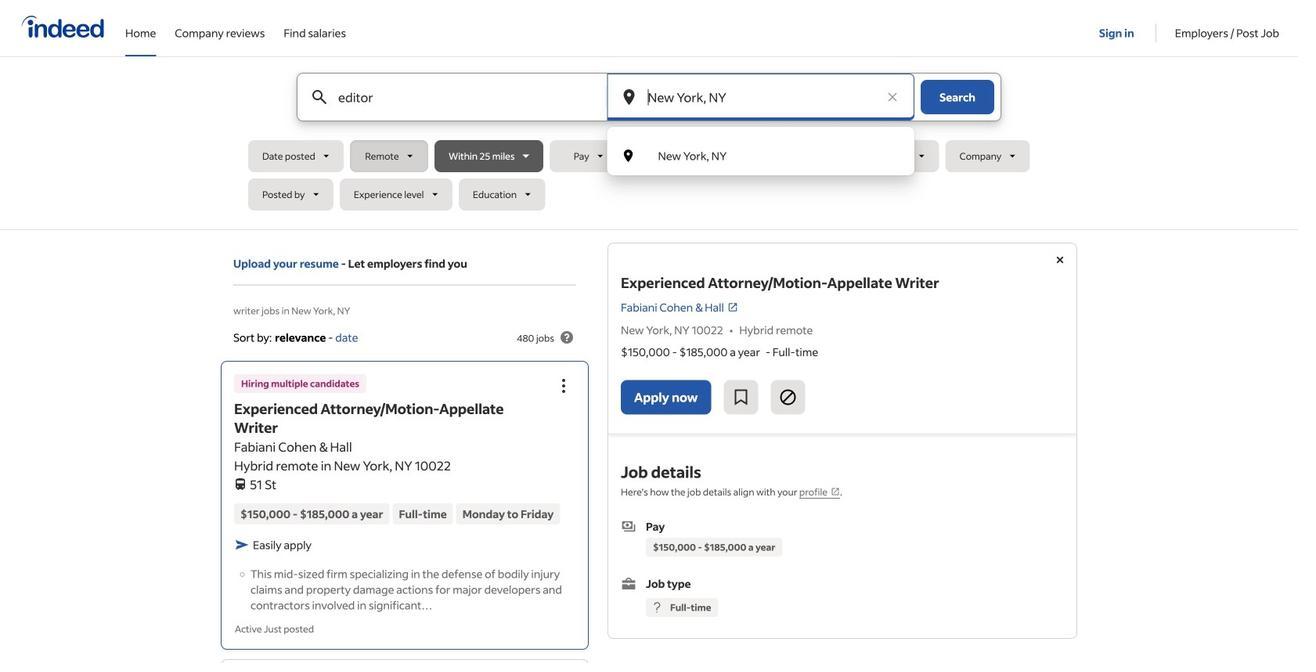 Task type: locate. For each thing, give the bounding box(es) containing it.
help icon image
[[558, 328, 576, 347]]

None search field
[[248, 73, 1050, 217]]

job preferences (opens in a new window) image
[[831, 487, 840, 496]]

transit information image
[[234, 475, 247, 490]]

job actions for experienced attorney/motion-appellate writer is collapsed image
[[554, 377, 573, 395]]

search: Job title, keywords, or company text field
[[335, 74, 580, 121]]

close job details image
[[1051, 251, 1070, 269]]

clear location input image
[[885, 89, 900, 105]]

missing qualification image
[[650, 600, 664, 615]]



Task type: vqa. For each thing, say whether or not it's contained in the screenshot.
missing qualification icon
yes



Task type: describe. For each thing, give the bounding box(es) containing it.
Edit location text field
[[645, 74, 877, 121]]

fabiani cohen & hall (opens in a new tab) image
[[727, 302, 738, 313]]

not interested image
[[779, 388, 797, 407]]

save this job image
[[732, 388, 750, 407]]



